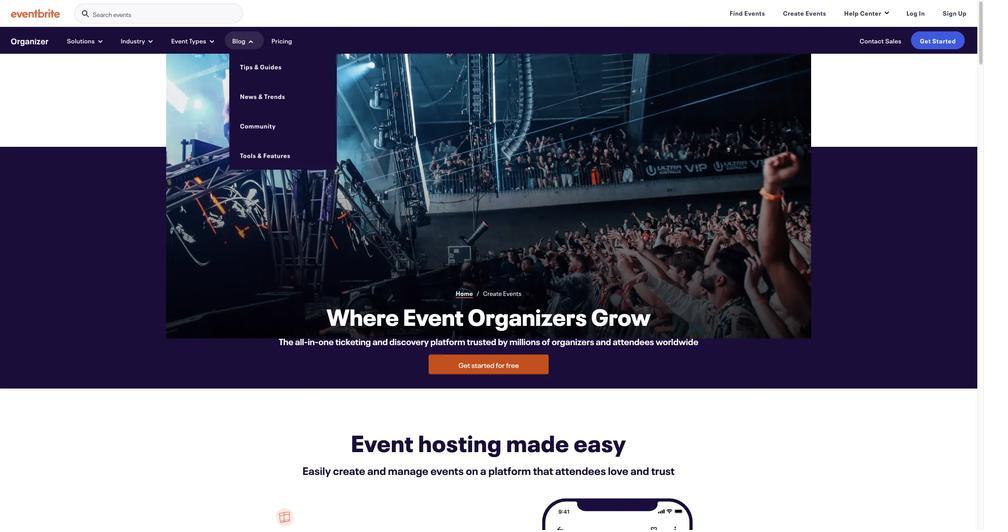 Task type: vqa. For each thing, say whether or not it's contained in the screenshot.
"Events" inside Find Events link
yes



Task type: locate. For each thing, give the bounding box(es) containing it.
events up organizers
[[503, 289, 522, 298]]

events left help
[[806, 8, 827, 17]]

events left "on"
[[431, 463, 464, 478]]

1 horizontal spatial events
[[745, 8, 766, 17]]

get started
[[921, 36, 957, 45]]

1 vertical spatial attendees
[[556, 463, 606, 478]]

platform
[[431, 335, 466, 348], [489, 463, 531, 478]]

phone showing an event listing page of eventbrite. the event is about a pizza making class, and there is a woman making a pizza. image
[[483, 496, 752, 531]]

events inside button
[[113, 9, 131, 18]]

1 horizontal spatial attendees
[[613, 335, 655, 348]]

types
[[189, 36, 206, 45]]

events inside home / create events where event organizers grow the all-in-one ticketing and discovery platform trusted by millions of organizers and attendees worldwide
[[503, 289, 522, 298]]

event up the discovery
[[403, 302, 464, 333]]

1 vertical spatial create
[[483, 289, 502, 298]]

news
[[240, 91, 257, 100]]

and down grow
[[596, 335, 612, 348]]

sign up
[[944, 8, 967, 17]]

attendees inside home / create events where event organizers grow the all-in-one ticketing and discovery platform trusted by millions of organizers and attendees worldwide
[[613, 335, 655, 348]]

secondary organizer element
[[0, 27, 978, 170]]

events inside create events link
[[806, 8, 827, 17]]

events inside find events link
[[745, 8, 766, 17]]

events for find events
[[745, 8, 766, 17]]

pricing
[[272, 36, 292, 45]]

event inside secondary organizer element
[[171, 36, 188, 45]]

event for types
[[171, 36, 188, 45]]

create
[[784, 8, 805, 17], [483, 289, 502, 298]]

get started for free link
[[429, 355, 549, 375]]

home
[[456, 289, 473, 298]]

attendees down grow
[[613, 335, 655, 348]]

industry
[[121, 36, 145, 45]]

& right the news
[[259, 91, 263, 100]]

platform right a
[[489, 463, 531, 478]]

by
[[498, 335, 508, 348]]

where
[[327, 302, 399, 333]]

0 horizontal spatial create
[[483, 289, 502, 298]]

and right create
[[368, 463, 386, 478]]

events right find on the right top of page
[[745, 8, 766, 17]]

create events link
[[776, 4, 834, 22]]

log in
[[907, 8, 926, 17]]

0 vertical spatial create
[[784, 8, 805, 17]]

attendees down easy
[[556, 463, 606, 478]]

0 horizontal spatial attendees
[[556, 463, 606, 478]]

0 vertical spatial platform
[[431, 335, 466, 348]]

events inside event hosting made easy easily create and manage events on a platform that attendees love and trust
[[431, 463, 464, 478]]

create inside home / create events where event organizers grow the all-in-one ticketing and discovery platform trusted by millions of organizers and attendees worldwide
[[483, 289, 502, 298]]

1 vertical spatial started
[[472, 360, 495, 370]]

0 vertical spatial events
[[113, 9, 131, 18]]

 image
[[276, 509, 294, 527]]

started for get
[[933, 36, 957, 45]]

1 vertical spatial platform
[[489, 463, 531, 478]]

events for create events
[[806, 8, 827, 17]]

platform inside home / create events where event organizers grow the all-in-one ticketing and discovery platform trusted by millions of organizers and attendees worldwide
[[431, 335, 466, 348]]

events
[[745, 8, 766, 17], [806, 8, 827, 17], [503, 289, 522, 298]]

& right tools
[[258, 150, 262, 159]]

started inside get started for free button
[[472, 360, 495, 370]]

log
[[907, 8, 918, 17]]

trusted
[[467, 335, 497, 348]]

hosting
[[419, 429, 502, 459]]

1 horizontal spatial events
[[431, 463, 464, 478]]

up
[[959, 8, 967, 17]]

that
[[534, 463, 554, 478]]

started inside get started link
[[933, 36, 957, 45]]

contact
[[860, 36, 885, 45]]

event left types at left
[[171, 36, 188, 45]]

event hosting made easy easily create and manage events on a platform that attendees love and trust
[[303, 429, 675, 478]]

0 vertical spatial &
[[254, 62, 259, 71]]

0 horizontal spatial events
[[113, 9, 131, 18]]

news & trends link
[[240, 88, 326, 104]]

eventbrite image
[[11, 9, 60, 18]]

create events
[[784, 8, 827, 17]]

0 vertical spatial attendees
[[613, 335, 655, 348]]

attendees
[[613, 335, 655, 348], [556, 463, 606, 478]]

started right get
[[933, 36, 957, 45]]

and
[[373, 335, 388, 348], [596, 335, 612, 348], [368, 463, 386, 478], [631, 463, 650, 478]]

easy
[[574, 429, 627, 459]]

of
[[542, 335, 551, 348]]

&
[[254, 62, 259, 71], [259, 91, 263, 100], [258, 150, 262, 159]]

platform up "get"
[[431, 335, 466, 348]]

event
[[171, 36, 188, 45], [403, 302, 464, 333], [351, 429, 414, 459]]

1 horizontal spatial create
[[784, 8, 805, 17]]

0 horizontal spatial events
[[503, 289, 522, 298]]

made
[[507, 429, 570, 459]]

& for tools
[[258, 150, 262, 159]]

features
[[263, 150, 291, 159]]

& right 'tips'
[[254, 62, 259, 71]]

event inside event hosting made easy easily create and manage events on a platform that attendees love and trust
[[351, 429, 414, 459]]

1 vertical spatial event
[[403, 302, 464, 333]]

event for hosting
[[351, 429, 414, 459]]

0 horizontal spatial platform
[[431, 335, 466, 348]]

help center
[[845, 8, 882, 17]]

sign
[[944, 8, 958, 17]]

search
[[93, 9, 112, 18]]

started left for
[[472, 360, 495, 370]]

1 vertical spatial events
[[431, 463, 464, 478]]

organizers
[[468, 302, 587, 333]]

1 horizontal spatial started
[[933, 36, 957, 45]]

0 vertical spatial started
[[933, 36, 957, 45]]

platform inside event hosting made easy easily create and manage events on a platform that attendees love and trust
[[489, 463, 531, 478]]

the
[[279, 335, 294, 348]]

1 horizontal spatial platform
[[489, 463, 531, 478]]

attendees inside event hosting made easy easily create and manage events on a platform that attendees love and trust
[[556, 463, 606, 478]]

all-
[[295, 335, 308, 348]]

find events link
[[723, 4, 773, 22]]

find events
[[730, 8, 766, 17]]

events
[[113, 9, 131, 18], [431, 463, 464, 478]]

2 vertical spatial event
[[351, 429, 414, 459]]

on
[[466, 463, 479, 478]]

0 horizontal spatial started
[[472, 360, 495, 370]]

events right search
[[113, 9, 131, 18]]

solutions
[[67, 36, 95, 45]]

/
[[477, 289, 480, 298]]

1 vertical spatial &
[[259, 91, 263, 100]]

2 horizontal spatial events
[[806, 8, 827, 17]]

2 vertical spatial &
[[258, 150, 262, 159]]

0 vertical spatial event
[[171, 36, 188, 45]]

started
[[933, 36, 957, 45], [472, 360, 495, 370]]

event up manage
[[351, 429, 414, 459]]

blog
[[232, 36, 246, 45]]



Task type: describe. For each thing, give the bounding box(es) containing it.
get
[[921, 36, 932, 45]]

get
[[459, 360, 471, 370]]

& for tips
[[254, 62, 259, 71]]

a
[[481, 463, 487, 478]]

love
[[608, 463, 629, 478]]

get started for free
[[459, 360, 519, 370]]

started for get
[[472, 360, 495, 370]]

and right ticketing
[[373, 335, 388, 348]]

event inside home / create events where event organizers grow the all-in-one ticketing and discovery platform trusted by millions of organizers and attendees worldwide
[[403, 302, 464, 333]]

one
[[319, 335, 334, 348]]

create
[[333, 463, 366, 478]]

tips
[[240, 62, 253, 71]]

tools
[[240, 150, 256, 159]]

& for news
[[259, 91, 263, 100]]

and right love
[[631, 463, 650, 478]]

guides
[[260, 62, 282, 71]]

tools & features link
[[240, 147, 326, 163]]

submenu element
[[229, 52, 337, 170]]

ticketing
[[336, 335, 371, 348]]

contact sales
[[860, 36, 902, 45]]

in-
[[308, 335, 319, 348]]

organizers
[[552, 335, 595, 348]]

search events
[[93, 9, 131, 18]]

get started for free button
[[429, 355, 549, 375]]

discovery
[[390, 335, 429, 348]]

trends
[[264, 91, 285, 100]]

tips & guides link
[[240, 59, 326, 74]]

community link
[[240, 118, 326, 133]]

manage
[[388, 463, 429, 478]]

for
[[496, 360, 505, 370]]

millions
[[510, 335, 541, 348]]

help
[[845, 8, 859, 17]]

news & trends
[[240, 91, 285, 100]]

sales
[[886, 36, 902, 45]]

home / create events where event organizers grow the all-in-one ticketing and discovery platform trusted by millions of organizers and attendees worldwide
[[279, 289, 699, 348]]

easily
[[303, 463, 331, 478]]

organizer
[[11, 35, 49, 46]]

tools & features
[[240, 150, 291, 159]]

create inside create events link
[[784, 8, 805, 17]]

find
[[730, 8, 744, 17]]

free
[[506, 360, 519, 370]]

search events button
[[74, 4, 243, 24]]

home link
[[456, 289, 473, 299]]

grow
[[592, 302, 651, 333]]

community
[[240, 121, 276, 130]]

pricing link
[[269, 31, 296, 49]]

event types
[[171, 36, 206, 45]]

contact sales link
[[857, 31, 905, 49]]

get started link
[[912, 31, 966, 49]]

in
[[920, 8, 926, 17]]

tips & guides
[[240, 62, 282, 71]]

log in link
[[900, 4, 933, 22]]

center
[[861, 8, 882, 17]]

trust
[[652, 463, 675, 478]]

worldwide
[[656, 335, 699, 348]]

sign up link
[[936, 4, 975, 22]]



